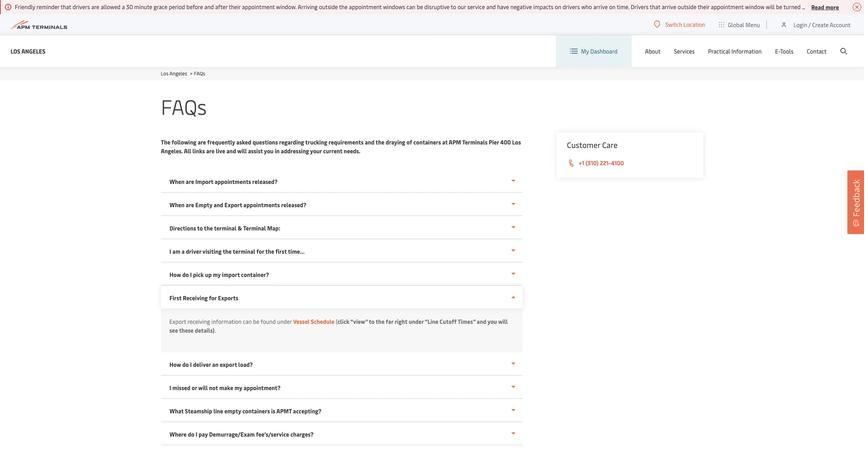 Task type: vqa. For each thing, say whether or not it's contained in the screenshot.
time...
yes



Task type: describe. For each thing, give the bounding box(es) containing it.
i for deliver
[[190, 361, 192, 369]]

far
[[386, 318, 393, 326]]

read
[[811, 3, 824, 11]]

for inside dropdown button
[[256, 248, 264, 256]]

fee's/service
[[256, 431, 289, 439]]

service
[[467, 3, 485, 11]]

windows
[[383, 3, 405, 11]]

how for how do i pick up my import container?
[[169, 271, 181, 279]]

have
[[497, 3, 509, 11]]

grace
[[154, 3, 167, 11]]

2 on from the left
[[609, 3, 616, 11]]

1 arrive from the left
[[593, 3, 608, 11]]

minute
[[134, 3, 152, 11]]

first
[[169, 295, 181, 302]]

practical
[[708, 47, 730, 55]]

times"
[[458, 318, 475, 326]]

under for "line
[[409, 318, 424, 326]]

e-
[[775, 47, 780, 55]]

following
[[172, 138, 196, 146]]

export
[[220, 361, 237, 369]]

2 their from the left
[[698, 3, 710, 11]]

my inside dropdown button
[[213, 271, 221, 279]]

400
[[500, 138, 511, 146]]

pier
[[489, 138, 499, 146]]

1 vertical spatial export
[[169, 318, 186, 326]]

and inside dropdown button
[[213, 201, 223, 209]]

about button
[[645, 35, 661, 67]]

&
[[238, 225, 242, 232]]

tools
[[780, 47, 793, 55]]

first
[[275, 248, 287, 256]]

3 appointment from the left
[[711, 3, 744, 11]]

op
[[861, 3, 864, 11]]

services button
[[674, 35, 695, 67]]

2 drivers from the left
[[563, 3, 580, 11]]

will inside click "view" to the far right under "line cutoff times" and you will see these details)
[[498, 318, 508, 326]]

period
[[169, 3, 185, 11]]

+1 (310) 221-4100
[[579, 159, 624, 167]]

contact button
[[807, 35, 827, 67]]

impacts
[[533, 3, 553, 11]]

an
[[212, 361, 218, 369]]

for inside dropdown button
[[209, 295, 217, 302]]

i am a driver visiting the terminal for the first time...
[[169, 248, 304, 256]]

my
[[581, 47, 589, 55]]

read more button
[[811, 2, 839, 11]]

los inside 'the following are frequently asked questions regarding trucking requirements and the draying of containers at apm terminals pier 400 los angeles. all links are live and will assist you in addressing your current needs.'
[[512, 138, 521, 146]]

am
[[172, 248, 180, 256]]

feedback
[[850, 180, 862, 217]]

terminals
[[462, 138, 488, 146]]

up
[[205, 271, 211, 279]]

customer care
[[567, 140, 618, 150]]

our
[[458, 3, 466, 11]]

global menu
[[728, 21, 760, 28]]

friendly reminder that drivers are allowed a 30 minute grace period before and after their appointment window. arriving outside the appointment windows can be disruptive to our service and have negative impacts on drivers who arrive on time. drivers that arrive outside their appointment window will be turned away. to receive future op
[[15, 3, 864, 11]]

who
[[581, 3, 592, 11]]

arriving
[[298, 3, 318, 11]]

1 vertical spatial terminal
[[233, 248, 255, 256]]

more
[[826, 3, 839, 11]]

vessel schedule link
[[293, 318, 334, 326]]

and left have
[[486, 3, 496, 11]]

a inside dropdown button
[[181, 248, 184, 256]]

0 vertical spatial faqs
[[194, 70, 205, 77]]

the inside 'the following are frequently asked questions regarding trucking requirements and the draying of containers at apm terminals pier 400 los angeles. all links are live and will assist you in addressing your current needs.'
[[376, 138, 384, 146]]

are left live
[[206, 147, 215, 155]]

demurrage/exam
[[209, 431, 255, 439]]

4100
[[611, 159, 624, 167]]

driver
[[186, 248, 201, 256]]

2 horizontal spatial to
[[451, 3, 456, 11]]

1 horizontal spatial be
[[417, 3, 423, 11]]

all
[[184, 147, 191, 155]]

accepting?
[[293, 408, 321, 416]]

trucking
[[305, 138, 327, 146]]

menu
[[746, 21, 760, 28]]

1 vertical spatial los angeles link
[[161, 70, 187, 77]]

you inside 'the following are frequently asked questions regarding trucking requirements and the draying of containers at apm terminals pier 400 los angeles. all links are live and will assist you in addressing your current needs.'
[[264, 147, 274, 155]]

global menu button
[[712, 14, 767, 35]]

under for vessel
[[277, 318, 292, 326]]

questions
[[253, 138, 278, 146]]

how do i pick up my import container? button
[[161, 263, 522, 286]]

will inside dropdown button
[[198, 385, 208, 392]]

empty
[[224, 408, 241, 416]]

contact
[[807, 47, 827, 55]]

2 appointment from the left
[[349, 3, 382, 11]]

time.
[[617, 3, 629, 11]]

0 horizontal spatial los angeles link
[[11, 47, 45, 56]]

angeles.
[[161, 147, 183, 155]]

appointment?
[[243, 385, 280, 392]]

future
[[843, 3, 859, 11]]

angeles for los angeles > faqs
[[170, 70, 187, 77]]

load?
[[238, 361, 253, 369]]

drivers
[[631, 3, 649, 11]]

at
[[442, 138, 448, 146]]

"line
[[425, 318, 438, 326]]

are inside when are empty and export appointments released? dropdown button
[[186, 201, 194, 209]]

how do i deliver an export load?
[[169, 361, 253, 369]]

click
[[337, 318, 349, 326]]

of
[[407, 138, 412, 146]]

time...
[[288, 248, 304, 256]]

1 drivers from the left
[[73, 3, 90, 11]]

requirements
[[329, 138, 364, 146]]

what steamship line empty containers is apmt accepting? button
[[161, 400, 522, 423]]

to inside click "view" to the far right under "line cutoff times" and you will see these details)
[[369, 318, 375, 326]]

the following are frequently asked questions regarding trucking requirements and the draying of containers at apm terminals pier 400 los angeles. all links are live and will assist you in addressing your current needs.
[[161, 138, 521, 155]]

window
[[745, 3, 765, 11]]

reminder
[[37, 3, 59, 11]]

location
[[684, 20, 705, 28]]

and right requirements
[[365, 138, 374, 146]]

switch location button
[[654, 20, 705, 28]]

are inside when are import appointments released? dropdown button
[[186, 178, 194, 186]]

right
[[395, 318, 407, 326]]

1 outside from the left
[[319, 3, 338, 11]]

1 on from the left
[[555, 3, 561, 11]]

before
[[186, 3, 203, 11]]

los for los angeles > faqs
[[161, 70, 168, 77]]

1 vertical spatial appointments
[[243, 201, 280, 209]]



Task type: locate. For each thing, give the bounding box(es) containing it.
0 horizontal spatial drivers
[[73, 3, 90, 11]]

do
[[182, 271, 189, 279], [182, 361, 189, 369], [188, 431, 194, 439]]

to inside dropdown button
[[197, 225, 203, 232]]

i for pick
[[190, 271, 192, 279]]

1 horizontal spatial los angeles link
[[161, 70, 187, 77]]

are left empty
[[186, 201, 194, 209]]

outside up switch location
[[678, 3, 696, 11]]

my dashboard
[[581, 47, 618, 55]]

apmt
[[276, 408, 292, 416]]

0 horizontal spatial appointment
[[242, 3, 275, 11]]

terminal left &
[[214, 225, 236, 232]]

released? inside when are import appointments released? dropdown button
[[252, 178, 277, 186]]

and
[[204, 3, 214, 11], [486, 3, 496, 11], [365, 138, 374, 146], [226, 147, 236, 155], [213, 201, 223, 209], [477, 318, 486, 326]]

2 how from the top
[[169, 361, 181, 369]]

negative
[[510, 3, 532, 11]]

under right found
[[277, 318, 292, 326]]

for left exports
[[209, 295, 217, 302]]

receiving
[[183, 295, 207, 302]]

1 vertical spatial for
[[209, 295, 217, 302]]

1 horizontal spatial to
[[369, 318, 375, 326]]

appointment left window.
[[242, 3, 275, 11]]

do for pick
[[182, 271, 189, 279]]

that right reminder
[[61, 3, 71, 11]]

where do i pay demurrage/exam fee's/service charges?
[[169, 431, 313, 439]]

switch location
[[665, 20, 705, 28]]

not
[[209, 385, 218, 392]]

do for pay
[[188, 431, 194, 439]]

(310)
[[586, 159, 599, 167]]

on left the time. at the top
[[609, 3, 616, 11]]

arrive right who
[[593, 3, 608, 11]]

to
[[451, 3, 456, 11], [197, 225, 203, 232], [369, 318, 375, 326]]

when are empty and export appointments released? button
[[161, 193, 522, 216]]

0 vertical spatial a
[[122, 3, 125, 11]]

1 vertical spatial to
[[197, 225, 203, 232]]

when left import
[[169, 178, 184, 186]]

1 horizontal spatial appointment
[[349, 3, 382, 11]]

pay
[[198, 431, 208, 439]]

customer
[[567, 140, 600, 150]]

e-tools button
[[775, 35, 793, 67]]

0 vertical spatial los angeles link
[[11, 47, 45, 56]]

where do i pay demurrage/exam fee's/service charges? button
[[161, 423, 522, 446]]

0 horizontal spatial to
[[197, 225, 203, 232]]

draying
[[386, 138, 405, 146]]

i left pick in the bottom of the page
[[190, 271, 192, 279]]

0 vertical spatial when
[[169, 178, 184, 186]]

1 vertical spatial when
[[169, 201, 184, 209]]

export inside dropdown button
[[224, 201, 242, 209]]

appointment left windows on the top of page
[[349, 3, 382, 11]]

0 horizontal spatial arrive
[[593, 3, 608, 11]]

login / create account
[[794, 21, 851, 28]]

1 horizontal spatial los
[[161, 70, 168, 77]]

0 horizontal spatial that
[[61, 3, 71, 11]]

0 vertical spatial do
[[182, 271, 189, 279]]

and right the times"
[[477, 318, 486, 326]]

to right "view"
[[369, 318, 375, 326]]

can right windows on the top of page
[[407, 3, 415, 11]]

drivers left who
[[563, 3, 580, 11]]

receiving
[[187, 318, 210, 326]]

login
[[794, 21, 807, 28]]

1 appointment from the left
[[242, 3, 275, 11]]

import
[[195, 178, 213, 186]]

angeles for los angeles
[[21, 47, 45, 55]]

0 vertical spatial you
[[264, 147, 274, 155]]

dashboard
[[590, 47, 618, 55]]

1 horizontal spatial containers
[[413, 138, 441, 146]]

2 vertical spatial los
[[512, 138, 521, 146]]

be
[[417, 3, 423, 11], [776, 3, 782, 11], [253, 318, 259, 326]]

0 vertical spatial containers
[[413, 138, 441, 146]]

"view"
[[350, 318, 368, 326]]

and left after
[[204, 3, 214, 11]]

charges?
[[290, 431, 313, 439]]

2 arrive from the left
[[662, 3, 676, 11]]

export up see
[[169, 318, 186, 326]]

to right the directions
[[197, 225, 203, 232]]

for left first
[[256, 248, 264, 256]]

.
[[215, 327, 216, 335]]

directions
[[169, 225, 196, 232]]

terminal
[[214, 225, 236, 232], [233, 248, 255, 256]]

0 horizontal spatial for
[[209, 295, 217, 302]]

1 vertical spatial angeles
[[170, 70, 187, 77]]

1 horizontal spatial you
[[488, 318, 497, 326]]

and right live
[[226, 147, 236, 155]]

global
[[728, 21, 744, 28]]

deliver
[[193, 361, 211, 369]]

0 horizontal spatial under
[[277, 318, 292, 326]]

0 vertical spatial appointments
[[214, 178, 251, 186]]

under right right
[[409, 318, 424, 326]]

1 horizontal spatial a
[[181, 248, 184, 256]]

1 vertical spatial los
[[161, 70, 168, 77]]

when for when are import appointments released?
[[169, 178, 184, 186]]

1 horizontal spatial for
[[256, 248, 264, 256]]

1 that from the left
[[61, 3, 71, 11]]

practical information
[[708, 47, 762, 55]]

2 horizontal spatial los
[[512, 138, 521, 146]]

create
[[812, 21, 829, 28]]

0 vertical spatial export
[[224, 201, 242, 209]]

1 vertical spatial faqs
[[161, 93, 207, 120]]

your
[[310, 147, 322, 155]]

2 horizontal spatial be
[[776, 3, 782, 11]]

under
[[277, 318, 292, 326], [409, 318, 424, 326]]

arrive up switch
[[662, 3, 676, 11]]

turned
[[784, 3, 801, 11]]

0 horizontal spatial on
[[555, 3, 561, 11]]

login / create account link
[[781, 14, 851, 35]]

export receiving information can be found under vessel schedule (
[[169, 318, 337, 326]]

0 vertical spatial los
[[11, 47, 20, 55]]

containers left is at the bottom left
[[242, 408, 270, 416]]

drivers
[[73, 3, 90, 11], [563, 3, 580, 11]]

1 horizontal spatial angeles
[[170, 70, 187, 77]]

terminal down &
[[233, 248, 255, 256]]

(
[[336, 318, 337, 326]]

you inside click "view" to the far right under "line cutoff times" and you will see these details)
[[488, 318, 497, 326]]

outside
[[319, 3, 338, 11], [678, 3, 696, 11]]

i left am
[[169, 248, 171, 256]]

1 horizontal spatial arrive
[[662, 3, 676, 11]]

0 vertical spatial angeles
[[21, 47, 45, 55]]

los
[[11, 47, 20, 55], [161, 70, 168, 77], [512, 138, 521, 146]]

2 vertical spatial to
[[369, 318, 375, 326]]

my right make
[[234, 385, 242, 392]]

will
[[766, 3, 775, 11], [237, 147, 247, 155], [498, 318, 508, 326], [198, 385, 208, 392]]

1 vertical spatial how
[[169, 361, 181, 369]]

are left "allowed"
[[91, 3, 99, 11]]

and inside click "view" to the far right under "line cutoff times" and you will see these details)
[[477, 318, 486, 326]]

0 horizontal spatial los
[[11, 47, 20, 55]]

i inside how do i deliver an export load? dropdown button
[[190, 361, 192, 369]]

containers left at
[[413, 138, 441, 146]]

drivers left "allowed"
[[73, 3, 90, 11]]

the
[[339, 3, 348, 11], [376, 138, 384, 146], [204, 225, 213, 232], [223, 248, 231, 256], [265, 248, 274, 256], [376, 318, 385, 326]]

1 horizontal spatial that
[[650, 3, 660, 11]]

how do i pick up my import container?
[[169, 271, 269, 279]]

you left in
[[264, 147, 274, 155]]

found
[[261, 318, 276, 326]]

disruptive
[[424, 3, 450, 11]]

when up the directions
[[169, 201, 184, 209]]

my inside dropdown button
[[234, 385, 242, 392]]

0 vertical spatial to
[[451, 3, 456, 11]]

appointments
[[214, 178, 251, 186], [243, 201, 280, 209]]

appointments up when are empty and export appointments released?
[[214, 178, 251, 186]]

1 horizontal spatial drivers
[[563, 3, 580, 11]]

0 horizontal spatial their
[[229, 3, 241, 11]]

appointment up the global
[[711, 3, 744, 11]]

exports
[[218, 295, 238, 302]]

steamship
[[185, 408, 212, 416]]

1 horizontal spatial export
[[224, 201, 242, 209]]

schedule
[[311, 318, 334, 326]]

1 horizontal spatial can
[[407, 3, 415, 11]]

released? inside when are empty and export appointments released? dropdown button
[[281, 201, 306, 209]]

i am a driver visiting the terminal for the first time... button
[[161, 240, 522, 263]]

faqs down los angeles > faqs
[[161, 93, 207, 120]]

click "view" to the far right under "line cutoff times" and you will see these details)
[[169, 318, 508, 335]]

assist
[[248, 147, 263, 155]]

1 vertical spatial containers
[[242, 408, 270, 416]]

friendly
[[15, 3, 35, 11]]

0 vertical spatial my
[[213, 271, 221, 279]]

0 horizontal spatial can
[[243, 318, 252, 326]]

221-
[[600, 159, 611, 167]]

account
[[830, 21, 851, 28]]

30
[[126, 3, 133, 11]]

2 vertical spatial do
[[188, 431, 194, 439]]

1 horizontal spatial outside
[[678, 3, 696, 11]]

containers inside dropdown button
[[242, 408, 270, 416]]

0 horizontal spatial you
[[264, 147, 274, 155]]

1 when from the top
[[169, 178, 184, 186]]

empty
[[195, 201, 212, 209]]

be left disruptive
[[417, 3, 423, 11]]

information
[[732, 47, 762, 55]]

faqs right >
[[194, 70, 205, 77]]

a right am
[[181, 248, 184, 256]]

what
[[169, 408, 183, 416]]

how
[[169, 271, 181, 279], [169, 361, 181, 369]]

close alert image
[[853, 3, 861, 11]]

1 their from the left
[[229, 3, 241, 11]]

i inside how do i pick up my import container? dropdown button
[[190, 271, 192, 279]]

when for when are empty and export appointments released?
[[169, 201, 184, 209]]

i inside where do i pay demurrage/exam fee's/service charges? dropdown button
[[195, 431, 197, 439]]

you right the times"
[[488, 318, 497, 326]]

when are import appointments released?
[[169, 178, 277, 186]]

0 horizontal spatial be
[[253, 318, 259, 326]]

los angeles
[[11, 47, 45, 55]]

0 horizontal spatial a
[[122, 3, 125, 11]]

the inside click "view" to the far right under "line cutoff times" and you will see these details)
[[376, 318, 385, 326]]

1 horizontal spatial on
[[609, 3, 616, 11]]

will inside 'the following are frequently asked questions regarding trucking requirements and the draying of containers at apm terminals pier 400 los angeles. all links are live and will assist you in addressing your current needs.'
[[237, 147, 247, 155]]

1 how from the top
[[169, 271, 181, 279]]

1 horizontal spatial my
[[234, 385, 242, 392]]

>
[[190, 70, 193, 77]]

0 horizontal spatial released?
[[252, 178, 277, 186]]

a
[[122, 3, 125, 11], [181, 248, 184, 256]]

1 vertical spatial my
[[234, 385, 242, 392]]

current
[[323, 147, 342, 155]]

where
[[169, 431, 186, 439]]

how up missed
[[169, 361, 181, 369]]

and right empty
[[213, 201, 223, 209]]

when
[[169, 178, 184, 186], [169, 201, 184, 209]]

i left missed
[[169, 385, 171, 392]]

that right drivers
[[650, 3, 660, 11]]

be left turned
[[776, 3, 782, 11]]

1 horizontal spatial their
[[698, 3, 710, 11]]

what steamship line empty containers is apmt accepting?
[[169, 408, 321, 416]]

a left 30
[[122, 3, 125, 11]]

i left deliver
[[190, 361, 192, 369]]

do left pick in the bottom of the page
[[182, 271, 189, 279]]

0 vertical spatial for
[[256, 248, 264, 256]]

services
[[674, 47, 695, 55]]

container?
[[241, 271, 269, 279]]

the
[[161, 138, 170, 146]]

los for los angeles
[[11, 47, 20, 55]]

2 horizontal spatial appointment
[[711, 3, 744, 11]]

their right after
[[229, 3, 241, 11]]

away. to
[[802, 3, 823, 11]]

1 under from the left
[[277, 318, 292, 326]]

2 when from the top
[[169, 201, 184, 209]]

i left pay
[[195, 431, 197, 439]]

are up links
[[198, 138, 206, 146]]

outside right arriving
[[319, 3, 338, 11]]

1 vertical spatial can
[[243, 318, 252, 326]]

can right 'information' at left bottom
[[243, 318, 252, 326]]

do left pay
[[188, 431, 194, 439]]

i inside i missed or will not make my appointment? dropdown button
[[169, 385, 171, 392]]

to left our
[[451, 3, 456, 11]]

under inside click "view" to the far right under "line cutoff times" and you will see these details)
[[409, 318, 424, 326]]

0 horizontal spatial export
[[169, 318, 186, 326]]

0 horizontal spatial containers
[[242, 408, 270, 416]]

do for deliver
[[182, 361, 189, 369]]

0 vertical spatial how
[[169, 271, 181, 279]]

0 horizontal spatial angeles
[[21, 47, 45, 55]]

my right up
[[213, 271, 221, 279]]

1 vertical spatial do
[[182, 361, 189, 369]]

export up &
[[224, 201, 242, 209]]

e-tools
[[775, 47, 793, 55]]

2 outside from the left
[[678, 3, 696, 11]]

i inside i am a driver visiting the terminal for the first time... dropdown button
[[169, 248, 171, 256]]

on right impacts
[[555, 3, 561, 11]]

0 horizontal spatial outside
[[319, 3, 338, 11]]

do left deliver
[[182, 361, 189, 369]]

1 horizontal spatial released?
[[281, 201, 306, 209]]

details)
[[195, 327, 215, 335]]

i for pay
[[195, 431, 197, 439]]

+1 (310) 221-4100 link
[[567, 159, 693, 168]]

0 horizontal spatial my
[[213, 271, 221, 279]]

are left import
[[186, 178, 194, 186]]

1 vertical spatial you
[[488, 318, 497, 326]]

2 that from the left
[[650, 3, 660, 11]]

1 vertical spatial a
[[181, 248, 184, 256]]

be left found
[[253, 318, 259, 326]]

0 vertical spatial can
[[407, 3, 415, 11]]

1 vertical spatial released?
[[281, 201, 306, 209]]

map:
[[267, 225, 280, 232]]

their up location
[[698, 3, 710, 11]]

appointments up "terminal"
[[243, 201, 280, 209]]

0 vertical spatial released?
[[252, 178, 277, 186]]

how for how do i deliver an export load?
[[169, 361, 181, 369]]

0 vertical spatial terminal
[[214, 225, 236, 232]]

containers inside 'the following are frequently asked questions regarding trucking requirements and the draying of containers at apm terminals pier 400 los angeles. all links are live and will assist you in addressing your current needs.'
[[413, 138, 441, 146]]

1 horizontal spatial under
[[409, 318, 424, 326]]

2 under from the left
[[409, 318, 424, 326]]

how left pick in the bottom of the page
[[169, 271, 181, 279]]

frequently
[[207, 138, 235, 146]]



